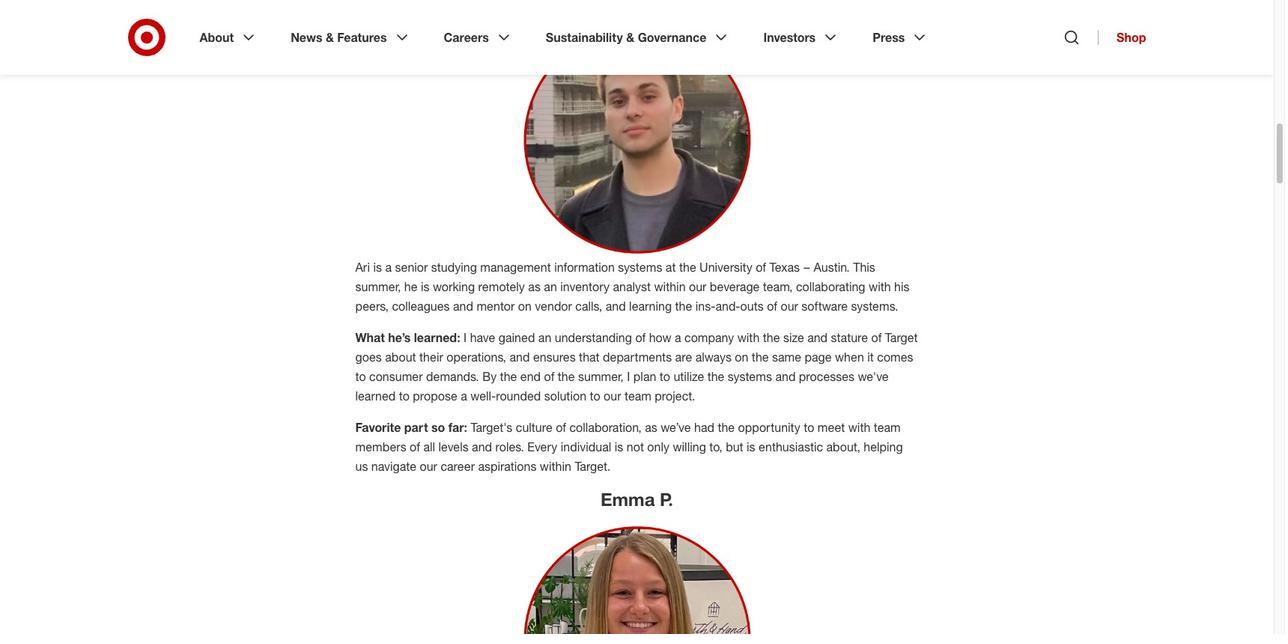 Task type: describe. For each thing, give the bounding box(es) containing it.
that
[[579, 350, 600, 365]]

news & features
[[291, 30, 387, 45]]

the right by
[[500, 369, 517, 384]]

learning
[[629, 299, 672, 314]]

information
[[554, 260, 615, 275]]

solution
[[544, 389, 586, 403]]

consumer
[[369, 369, 423, 384]]

roles.
[[495, 439, 524, 454]]

and down the gained at left bottom
[[510, 350, 530, 365]]

within inside target's culture of collaboration, as we've had the opportunity to meet with team members of all levels and roles. every individual is not only willing to, but is enthusiastic about, helping us navigate our career aspirations within target.
[[540, 459, 571, 474]]

to down the goes
[[355, 369, 366, 384]]

learned
[[355, 389, 396, 403]]

target's culture of collaboration, as we've had the opportunity to meet with team members of all levels and roles. every individual is not only willing to, but is enthusiastic about, helping us navigate our career aspirations within target.
[[355, 420, 903, 474]]

target
[[885, 330, 918, 345]]

austin.
[[814, 260, 850, 275]]

always
[[695, 350, 732, 365]]

had
[[694, 420, 714, 435]]

p.
[[660, 488, 673, 511]]

his
[[894, 279, 910, 294]]

all
[[423, 439, 435, 454]]

of right culture
[[556, 420, 566, 435]]

& for news
[[326, 30, 334, 45]]

size
[[783, 330, 804, 345]]

governance
[[638, 30, 707, 45]]

project.
[[655, 389, 695, 403]]

goes
[[355, 350, 382, 365]]

studying
[[431, 260, 477, 275]]

but
[[726, 439, 743, 454]]

shop link
[[1098, 30, 1146, 45]]

1 is from the left
[[615, 439, 623, 454]]

individual
[[561, 439, 611, 454]]

it
[[867, 350, 874, 365]]

1 vertical spatial i
[[627, 369, 630, 384]]

operations,
[[447, 350, 506, 365]]

2 horizontal spatial a
[[675, 330, 681, 345]]

our inside i have gained an understanding of how a company with the size and stature of target goes about their operations, and ensures that departments are always on the same page when it comes to consumer demands. by the end of the summer, i plan to utilize the systems and processes we've learned to propose a well-rounded solution to our team project.
[[604, 389, 621, 403]]

the up solution
[[558, 369, 575, 384]]

part
[[404, 420, 428, 435]]

0 vertical spatial i
[[464, 330, 467, 345]]

by
[[482, 369, 497, 384]]

careers
[[444, 30, 489, 45]]

processes
[[799, 369, 854, 384]]

as inside target's culture of collaboration, as we've had the opportunity to meet with team members of all levels and roles. every individual is not only willing to, but is enthusiastic about, helping us navigate our career aspirations within target.
[[645, 420, 657, 435]]

and down analyst at the top of page
[[606, 299, 626, 314]]

shop
[[1117, 30, 1146, 45]]

aspirations
[[478, 459, 537, 474]]

inventory
[[560, 279, 610, 294]]

a inside 'ari is a senior studying management information systems at the university of texas – austin. this summer, he is working remotely as an inventory analyst within our beverage team, collaborating with his peers, colleagues and mentor on vendor calls, and learning the ins-and-outs of our software systems.'
[[385, 260, 392, 275]]

sustainability & governance
[[546, 30, 707, 45]]

enthusiastic about,
[[759, 439, 860, 454]]

emma
[[601, 488, 655, 511]]

demands.
[[426, 369, 479, 384]]

company
[[685, 330, 734, 345]]

is working
[[421, 279, 475, 294]]

gained
[[499, 330, 535, 345]]

collaborating
[[796, 279, 865, 294]]

sustainability & governance link
[[535, 18, 741, 57]]

a circular graphic with a head-and-shoulders photo of ari. image
[[355, 23, 919, 257]]

peers,
[[355, 299, 389, 314]]

& for sustainability
[[626, 30, 634, 45]]

investors
[[763, 30, 816, 45]]

how
[[649, 330, 671, 345]]

only
[[647, 439, 669, 454]]

collaboration,
[[569, 420, 642, 435]]

emma p.
[[601, 488, 673, 511]]

press
[[873, 30, 905, 45]]

career
[[441, 459, 475, 474]]

learned:
[[414, 330, 460, 345]]

page
[[805, 350, 832, 365]]

have
[[470, 330, 495, 345]]

remotely
[[478, 279, 525, 294]]

propose
[[413, 389, 457, 403]]

an inside i have gained an understanding of how a company with the size and stature of target goes about their operations, and ensures that departments are always on the same page when it comes to consumer demands. by the end of the summer, i plan to utilize the systems and processes we've learned to propose a well-rounded solution to our team project.
[[538, 330, 551, 345]]

opportunity to
[[738, 420, 814, 435]]

understanding
[[555, 330, 632, 345]]

he's
[[388, 330, 411, 345]]

about
[[200, 30, 234, 45]]

every
[[527, 439, 557, 454]]

far:
[[448, 420, 467, 435]]

our inside target's culture of collaboration, as we've had the opportunity to meet with team members of all levels and roles. every individual is not only willing to, but is enthusiastic about, helping us navigate our career aspirations within target.
[[420, 459, 437, 474]]

news & features link
[[280, 18, 421, 57]]

analyst
[[613, 279, 651, 294]]

about
[[385, 350, 416, 365]]

of up it
[[871, 330, 882, 345]]

the left ins- in the top of the page
[[675, 299, 692, 314]]

summer, inside i have gained an understanding of how a company with the size and stature of target goes about their operations, and ensures that departments are always on the same page when it comes to consumer demands. by the end of the summer, i plan to utilize the systems and processes we've learned to propose a well-rounded solution to our team project.
[[578, 369, 624, 384]]

press link
[[862, 18, 939, 57]]

utilize
[[674, 369, 704, 384]]

we've
[[661, 420, 691, 435]]

features
[[337, 30, 387, 45]]

news
[[291, 30, 322, 45]]

us
[[355, 459, 368, 474]]

stature
[[831, 330, 868, 345]]

summer, inside 'ari is a senior studying management information systems at the university of texas – austin. this summer, he is working remotely as an inventory analyst within our beverage team, collaborating with his peers, colleagues and mentor on vendor calls, and learning the ins-and-outs of our software systems.'
[[355, 279, 401, 294]]



Task type: vqa. For each thing, say whether or not it's contained in the screenshot.
2022 radio
no



Task type: locate. For each thing, give the bounding box(es) containing it.
senior
[[395, 260, 428, 275]]

of left texas
[[756, 260, 766, 275]]

and down target's
[[472, 439, 492, 454]]

the up systems at the bottom right of the page
[[752, 350, 769, 365]]

0 vertical spatial as
[[528, 279, 541, 294]]

and up the "page"
[[807, 330, 828, 345]]

0 horizontal spatial as
[[528, 279, 541, 294]]

within
[[654, 279, 686, 294], [540, 459, 571, 474]]

1 vertical spatial a
[[675, 330, 681, 345]]

1 vertical spatial an
[[538, 330, 551, 345]]

target's
[[471, 420, 513, 435]]

as inside 'ari is a senior studying management information systems at the university of texas – austin. this summer, he is working remotely as an inventory analyst within our beverage team, collaborating with his peers, colleagues and mentor on vendor calls, and learning the ins-and-outs of our software systems.'
[[528, 279, 541, 294]]

to,
[[709, 439, 722, 454]]

with
[[869, 279, 891, 294], [737, 330, 760, 345], [848, 420, 870, 435]]

on inside i have gained an understanding of how a company with the size and stature of target goes about their operations, and ensures that departments are always on the same page when it comes to consumer demands. by the end of the summer, i plan to utilize the systems and processes we've learned to propose a well-rounded solution to our team project.
[[735, 350, 748, 365]]

as
[[528, 279, 541, 294], [645, 420, 657, 435]]

the
[[679, 260, 696, 275], [675, 299, 692, 314], [763, 330, 780, 345], [752, 350, 769, 365], [500, 369, 517, 384], [558, 369, 575, 384], [707, 369, 724, 384], [718, 420, 735, 435]]

levels
[[438, 439, 469, 454]]

is left not
[[615, 439, 623, 454]]

0 vertical spatial within
[[654, 279, 686, 294]]

1 horizontal spatial as
[[645, 420, 657, 435]]

0 vertical spatial an
[[544, 279, 557, 294]]

1 horizontal spatial on
[[735, 350, 748, 365]]

on inside 'ari is a senior studying management information systems at the university of texas – austin. this summer, he is working remotely as an inventory analyst within our beverage team, collaborating with his peers, colleagues and mentor on vendor calls, and learning the ins-and-outs of our software systems.'
[[518, 299, 532, 314]]

helping
[[864, 439, 903, 454]]

2 is from the left
[[747, 439, 755, 454]]

investors link
[[753, 18, 850, 57]]

&
[[326, 30, 334, 45], [626, 30, 634, 45]]

with down outs on the right top of page
[[737, 330, 760, 345]]

0 horizontal spatial on
[[518, 299, 532, 314]]

colleagues
[[392, 299, 450, 314]]

mentor
[[477, 299, 515, 314]]

so
[[431, 420, 445, 435]]

systems.
[[851, 299, 898, 314]]

2 vertical spatial with
[[848, 420, 870, 435]]

& inside sustainability & governance link
[[626, 30, 634, 45]]

1 horizontal spatial is
[[747, 439, 755, 454]]

careers link
[[433, 18, 523, 57]]

when
[[835, 350, 864, 365]]

are
[[675, 350, 692, 365]]

and inside target's culture of collaboration, as we've had the opportunity to meet with team members of all levels and roles. every individual is not only willing to, but is enthusiastic about, helping us navigate our career aspirations within target.
[[472, 439, 492, 454]]

0 vertical spatial team
[[625, 389, 651, 403]]

the left size
[[763, 330, 780, 345]]

to
[[355, 369, 366, 384], [660, 369, 670, 384], [399, 389, 410, 403], [590, 389, 600, 403]]

the down the always at the bottom right of page
[[707, 369, 724, 384]]

on up systems at the bottom right of the page
[[735, 350, 748, 365]]

1 vertical spatial on
[[735, 350, 748, 365]]

ins-
[[695, 299, 715, 314]]

of left how
[[635, 330, 646, 345]]

and down is working
[[453, 299, 473, 314]]

our down all
[[420, 459, 437, 474]]

with up the systems.
[[869, 279, 891, 294]]

with inside i have gained an understanding of how a company with the size and stature of target goes about their operations, and ensures that departments are always on the same page when it comes to consumer demands. by the end of the summer, i plan to utilize the systems and processes we've learned to propose a well-rounded solution to our team project.
[[737, 330, 760, 345]]

to down consumer on the bottom of the page
[[399, 389, 410, 403]]

1 & from the left
[[326, 30, 334, 45]]

a right how
[[675, 330, 681, 345]]

0 horizontal spatial team
[[625, 389, 651, 403]]

navigate
[[371, 459, 416, 474]]

culture
[[516, 420, 552, 435]]

& inside news & features link
[[326, 30, 334, 45]]

well-
[[471, 389, 496, 403]]

1 horizontal spatial team
[[874, 420, 901, 435]]

1 horizontal spatial within
[[654, 279, 686, 294]]

0 horizontal spatial &
[[326, 30, 334, 45]]

systems at
[[618, 260, 676, 275]]

a
[[385, 260, 392, 275], [675, 330, 681, 345], [461, 389, 467, 403]]

our up ins- in the top of the page
[[689, 279, 707, 294]]

willing
[[673, 439, 706, 454]]

as up the only
[[645, 420, 657, 435]]

i left plan
[[627, 369, 630, 384]]

our up collaboration,
[[604, 389, 621, 403]]

we've
[[858, 369, 889, 384]]

summer, down 'that'
[[578, 369, 624, 384]]

a left the well-
[[461, 389, 467, 403]]

as down management
[[528, 279, 541, 294]]

is right the but
[[747, 439, 755, 454]]

their
[[419, 350, 443, 365]]

of left all
[[410, 439, 420, 454]]

& left governance
[[626, 30, 634, 45]]

about link
[[189, 18, 268, 57]]

1 vertical spatial as
[[645, 420, 657, 435]]

2 & from the left
[[626, 30, 634, 45]]

a right the ari is
[[385, 260, 392, 275]]

he
[[404, 279, 417, 294]]

team down plan
[[625, 389, 651, 403]]

not
[[627, 439, 644, 454]]

members
[[355, 439, 406, 454]]

university
[[700, 260, 752, 275]]

team up helping
[[874, 420, 901, 435]]

0 horizontal spatial summer,
[[355, 279, 401, 294]]

0 vertical spatial a
[[385, 260, 392, 275]]

1 vertical spatial team
[[874, 420, 901, 435]]

i
[[464, 330, 467, 345], [627, 369, 630, 384]]

i have gained an understanding of how a company with the size and stature of target goes about their operations, and ensures that departments are always on the same page when it comes to consumer demands. by the end of the summer, i plan to utilize the systems and processes we've learned to propose a well-rounded solution to our team project.
[[355, 330, 918, 403]]

an inside 'ari is a senior studying management information systems at the university of texas – austin. this summer, he is working remotely as an inventory analyst within our beverage team, collaborating with his peers, colleagues and mentor on vendor calls, and learning the ins-and-outs of our software systems.'
[[544, 279, 557, 294]]

0 horizontal spatial within
[[540, 459, 571, 474]]

1 horizontal spatial summer,
[[578, 369, 624, 384]]

favorite
[[355, 420, 401, 435]]

is
[[615, 439, 623, 454], [747, 439, 755, 454]]

0 horizontal spatial is
[[615, 439, 623, 454]]

an up ensures
[[538, 330, 551, 345]]

vendor
[[535, 299, 572, 314]]

1 vertical spatial summer,
[[578, 369, 624, 384]]

this
[[853, 260, 875, 275]]

the up the but
[[718, 420, 735, 435]]

0 vertical spatial with
[[869, 279, 891, 294]]

our
[[689, 279, 707, 294], [781, 299, 798, 314], [604, 389, 621, 403], [420, 459, 437, 474]]

0 horizontal spatial a
[[385, 260, 392, 275]]

what
[[355, 330, 385, 345]]

1 horizontal spatial i
[[627, 369, 630, 384]]

favorite part so far:
[[355, 420, 471, 435]]

departments
[[603, 350, 672, 365]]

an
[[544, 279, 557, 294], [538, 330, 551, 345]]

an up vendor
[[544, 279, 557, 294]]

the left university
[[679, 260, 696, 275]]

sustainability
[[546, 30, 623, 45]]

0 vertical spatial on
[[518, 299, 532, 314]]

of right outs on the right top of page
[[767, 299, 777, 314]]

texas
[[770, 260, 800, 275]]

team inside target's culture of collaboration, as we've had the opportunity to meet with team members of all levels and roles. every individual is not only willing to, but is enthusiastic about, helping us navigate our career aspirations within target.
[[874, 420, 901, 435]]

2 vertical spatial a
[[461, 389, 467, 403]]

the inside target's culture of collaboration, as we've had the opportunity to meet with team members of all levels and roles. every individual is not only willing to, but is enthusiastic about, helping us navigate our career aspirations within target.
[[718, 420, 735, 435]]

on left vendor
[[518, 299, 532, 314]]

within inside 'ari is a senior studying management information systems at the university of texas – austin. this summer, he is working remotely as an inventory analyst within our beverage team, collaborating with his peers, colleagues and mentor on vendor calls, and learning the ins-and-outs of our software systems.'
[[654, 279, 686, 294]]

ensures
[[533, 350, 576, 365]]

within up learning
[[654, 279, 686, 294]]

summer, up the peers,
[[355, 279, 401, 294]]

team,
[[763, 279, 793, 294]]

i left have at the bottom left of page
[[464, 330, 467, 345]]

meet
[[818, 420, 845, 435]]

1 vertical spatial within
[[540, 459, 571, 474]]

rounded
[[496, 389, 541, 403]]

1 horizontal spatial a
[[461, 389, 467, 403]]

our down "team,"
[[781, 299, 798, 314]]

1 horizontal spatial &
[[626, 30, 634, 45]]

beverage
[[710, 279, 760, 294]]

what he's learned:
[[355, 330, 460, 345]]

0 horizontal spatial i
[[464, 330, 467, 345]]

summer,
[[355, 279, 401, 294], [578, 369, 624, 384]]

target.
[[575, 459, 610, 474]]

outs
[[740, 299, 764, 314]]

to right plan
[[660, 369, 670, 384]]

of right end
[[544, 369, 554, 384]]

and down 'same'
[[775, 369, 796, 384]]

team inside i have gained an understanding of how a company with the size and stature of target goes about their operations, and ensures that departments are always on the same page when it comes to consumer demands. by the end of the summer, i plan to utilize the systems and processes we've learned to propose a well-rounded solution to our team project.
[[625, 389, 651, 403]]

software
[[802, 299, 848, 314]]

within down every on the bottom
[[540, 459, 571, 474]]

with right meet
[[848, 420, 870, 435]]

to right solution
[[590, 389, 600, 403]]

systems
[[728, 369, 772, 384]]

1 vertical spatial with
[[737, 330, 760, 345]]

& right the news
[[326, 30, 334, 45]]

ari is a senior studying management information systems at the university of texas – austin. this summer, he is working remotely as an inventory analyst within our beverage team, collaborating with his peers, colleagues and mentor on vendor calls, and learning the ins-and-outs of our software systems.
[[355, 260, 910, 314]]

with inside 'ari is a senior studying management information systems at the university of texas – austin. this summer, he is working remotely as an inventory analyst within our beverage team, collaborating with his peers, colleagues and mentor on vendor calls, and learning the ins-and-outs of our software systems.'
[[869, 279, 891, 294]]

with inside target's culture of collaboration, as we've had the opportunity to meet with team members of all levels and roles. every individual is not only willing to, but is enthusiastic about, helping us navigate our career aspirations within target.
[[848, 420, 870, 435]]

0 vertical spatial summer,
[[355, 279, 401, 294]]



